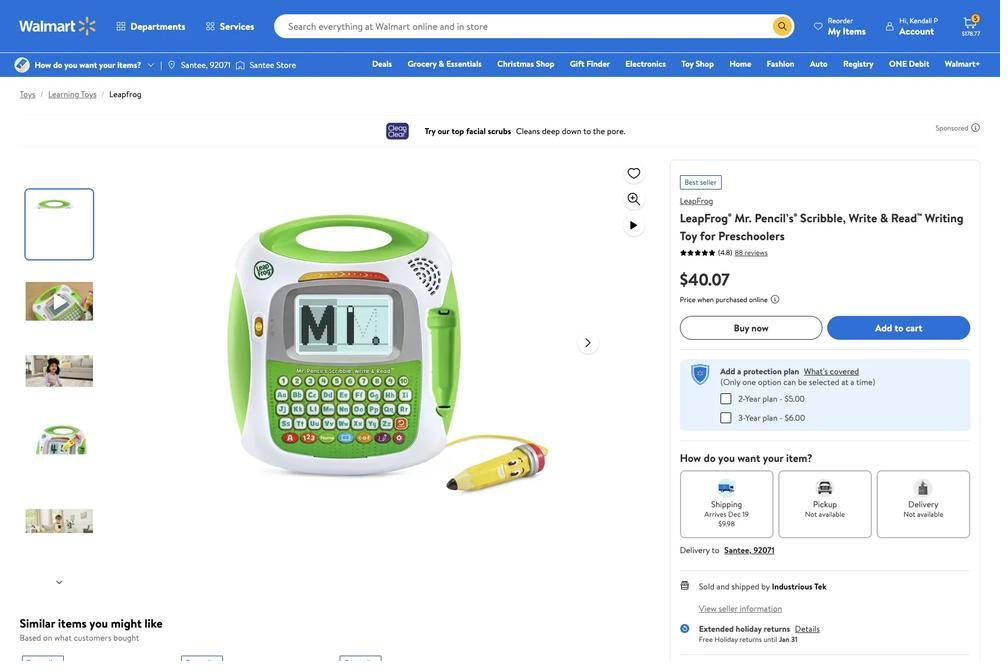 Task type: vqa. For each thing, say whether or not it's contained in the screenshot.
88
yes



Task type: locate. For each thing, give the bounding box(es) containing it.
registry
[[844, 58, 874, 70]]

and
[[717, 581, 730, 593]]

purchased
[[716, 295, 748, 305]]

to inside button
[[895, 321, 904, 335]]

0 horizontal spatial toys
[[20, 88, 35, 100]]

2-
[[739, 393, 746, 405]]

1 year from the top
[[746, 393, 761, 405]]

add a protection plan what's covered (only one option can be selected at a time)
[[721, 366, 876, 388]]

christmas
[[498, 58, 535, 70]]

year down one
[[746, 393, 761, 405]]

grocery & essentials link
[[403, 57, 488, 70]]

Walmart Site-Wide search field
[[274, 14, 795, 38]]

holiday
[[736, 623, 762, 635]]

deals link
[[367, 57, 398, 70]]

grocery & essentials
[[408, 58, 482, 70]]

available for delivery
[[918, 509, 944, 519]]

$9.98
[[719, 519, 735, 529]]

1 / from the left
[[40, 88, 43, 100]]

0 vertical spatial want
[[79, 59, 97, 71]]

shop left home link
[[696, 58, 715, 70]]

delivery up 'sold'
[[680, 544, 710, 556]]

extended
[[700, 623, 734, 635]]

hi, kendall p account
[[900, 15, 939, 37]]

plan down option
[[763, 393, 778, 405]]

- left the $6.00
[[780, 412, 784, 424]]

what
[[54, 632, 72, 644]]

1 horizontal spatial do
[[704, 451, 716, 466]]

1 vertical spatial delivery
[[680, 544, 710, 556]]

0 horizontal spatial  image
[[167, 60, 176, 70]]

leapfrog leapfrog® mr. pencil's® scribble, write & read™ writing toy for preschoolers
[[680, 195, 964, 244]]

online
[[750, 295, 769, 305]]

0 horizontal spatial returns
[[740, 635, 763, 645]]

/
[[40, 88, 43, 100], [101, 88, 105, 100]]

shipping
[[712, 498, 743, 510]]

you up intent image for shipping
[[719, 451, 736, 466]]

might
[[111, 616, 142, 632]]

do for how do you want your items?
[[53, 59, 62, 71]]

1 horizontal spatial how
[[680, 451, 702, 466]]

scribble,
[[801, 210, 847, 226]]

 image left santee at the left
[[236, 59, 245, 71]]

walmart+
[[946, 58, 981, 70]]

0 vertical spatial do
[[53, 59, 62, 71]]

1 horizontal spatial want
[[738, 451, 761, 466]]

you up the customers
[[89, 616, 108, 632]]

seller for view
[[719, 603, 738, 615]]

1 vertical spatial santee,
[[725, 544, 752, 556]]

0 vertical spatial add
[[876, 321, 893, 335]]

0 horizontal spatial want
[[79, 59, 97, 71]]

1 horizontal spatial not
[[904, 509, 916, 519]]

1 vertical spatial you
[[719, 451, 736, 466]]

2 / from the left
[[101, 88, 105, 100]]

1 vertical spatial do
[[704, 451, 716, 466]]

1 horizontal spatial you
[[89, 616, 108, 632]]

1 vertical spatial &
[[881, 210, 889, 226]]

you for how do you want your item?
[[719, 451, 736, 466]]

plan for $6.00
[[763, 412, 778, 424]]

31
[[792, 635, 798, 645]]

& right write
[[881, 210, 889, 226]]

- for $6.00
[[780, 412, 784, 424]]

0 vertical spatial year
[[746, 393, 761, 405]]

1 horizontal spatial available
[[918, 509, 944, 519]]

want up toys / learning toys / leapfrog at the top
[[79, 59, 97, 71]]

1 vertical spatial plan
[[763, 393, 778, 405]]

1 horizontal spatial shop
[[696, 58, 715, 70]]

add inside button
[[876, 321, 893, 335]]

 image
[[236, 59, 245, 71], [167, 60, 176, 70]]

$40.07
[[680, 268, 731, 291]]

year for 3-
[[746, 412, 761, 424]]

tek
[[815, 581, 827, 593]]

how
[[35, 59, 51, 71], [680, 451, 702, 466]]

home
[[730, 58, 752, 70]]

reorder my items
[[829, 15, 867, 37]]

not inside delivery not available
[[904, 509, 916, 519]]

0 horizontal spatial a
[[738, 366, 742, 378]]

delivery
[[909, 498, 939, 510], [680, 544, 710, 556]]

next media item image
[[582, 336, 596, 350]]

1 horizontal spatial returns
[[764, 623, 791, 635]]

santee, down $9.98
[[725, 544, 752, 556]]

toy shop link
[[677, 57, 720, 70]]

available down intent image for pickup
[[820, 509, 846, 519]]

not inside pickup not available
[[806, 509, 818, 519]]

1 not from the left
[[806, 509, 818, 519]]

wpp logo image
[[690, 364, 711, 386]]

to down $9.98
[[712, 544, 720, 556]]

0 vertical spatial you
[[64, 59, 77, 71]]

bought
[[113, 632, 139, 644]]

0 horizontal spatial /
[[40, 88, 43, 100]]

0 vertical spatial plan
[[784, 366, 800, 378]]

year
[[746, 393, 761, 405], [746, 412, 761, 424]]

1 vertical spatial to
[[712, 544, 720, 556]]

add inside add a protection plan what's covered (only one option can be selected at a time)
[[721, 366, 736, 378]]

leapfrog® mr. pencil's® scribble, write & read™ writing toy for preschoolers - image 4 of 8 image
[[26, 421, 95, 490]]

not down intent image for delivery
[[904, 509, 916, 519]]

do up shipping
[[704, 451, 716, 466]]

Search search field
[[274, 14, 795, 38]]

santee, right |
[[181, 59, 208, 71]]

delivery inside delivery not available
[[909, 498, 939, 510]]

0 horizontal spatial how
[[35, 59, 51, 71]]

2 year from the top
[[746, 412, 761, 424]]

not
[[806, 509, 818, 519], [904, 509, 916, 519]]

toy right electronics
[[682, 58, 694, 70]]

do up learning
[[53, 59, 62, 71]]

 image right |
[[167, 60, 176, 70]]

0 vertical spatial how
[[35, 59, 51, 71]]

0 horizontal spatial not
[[806, 509, 818, 519]]

1 available from the left
[[820, 509, 846, 519]]

0 horizontal spatial your
[[99, 59, 115, 71]]

shop right christmas
[[536, 58, 555, 70]]

delivery down intent image for delivery
[[909, 498, 939, 510]]

2 vertical spatial you
[[89, 616, 108, 632]]

add to favorites list, leapfrog® mr. pencil's® scribble, write & read™ writing toy for preschoolers image
[[627, 166, 642, 180]]

toys left learning
[[20, 88, 35, 100]]

not for pickup
[[806, 509, 818, 519]]

plan inside add a protection plan what's covered (only one option can be selected at a time)
[[784, 366, 800, 378]]

0 vertical spatial delivery
[[909, 498, 939, 510]]

you inside similar items you might like based on what customers bought
[[89, 616, 108, 632]]

0 horizontal spatial add
[[721, 366, 736, 378]]

1 horizontal spatial delivery
[[909, 498, 939, 510]]

available inside pickup not available
[[820, 509, 846, 519]]

your left item?
[[764, 451, 784, 466]]

services
[[220, 20, 255, 33]]

fashion link
[[762, 57, 801, 70]]

search icon image
[[778, 21, 788, 31]]

information
[[740, 603, 783, 615]]

0 horizontal spatial santee,
[[181, 59, 208, 71]]

your left items?
[[99, 59, 115, 71]]

home link
[[725, 57, 757, 70]]

p
[[935, 15, 939, 25]]

1 horizontal spatial seller
[[719, 603, 738, 615]]

auto
[[811, 58, 828, 70]]

2 vertical spatial plan
[[763, 412, 778, 424]]

view seller information
[[700, 603, 783, 615]]

electronics link
[[621, 57, 672, 70]]

2 available from the left
[[918, 509, 944, 519]]

add for add to cart
[[876, 321, 893, 335]]

items
[[58, 616, 87, 632]]

to left cart
[[895, 321, 904, 335]]

0 horizontal spatial you
[[64, 59, 77, 71]]

1 vertical spatial toy
[[680, 228, 698, 244]]

0 horizontal spatial available
[[820, 509, 846, 519]]

seller right best
[[701, 177, 717, 187]]

to for delivery
[[712, 544, 720, 556]]

1 vertical spatial how
[[680, 451, 702, 466]]

by
[[762, 581, 771, 593]]

returns
[[764, 623, 791, 635], [740, 635, 763, 645]]

plan
[[784, 366, 800, 378], [763, 393, 778, 405], [763, 412, 778, 424]]

returns left 31
[[764, 623, 791, 635]]

1 horizontal spatial your
[[764, 451, 784, 466]]

one
[[743, 376, 757, 388]]

christmas shop link
[[492, 57, 560, 70]]

leapfrog
[[680, 195, 714, 207]]

1 horizontal spatial /
[[101, 88, 105, 100]]

want down 3-
[[738, 451, 761, 466]]

year for 2-
[[746, 393, 761, 405]]

 image
[[14, 57, 30, 73]]

3-year plan - $6.00
[[739, 412, 806, 424]]

available down intent image for delivery
[[918, 509, 944, 519]]

1 vertical spatial -
[[780, 412, 784, 424]]

you up learning toys link
[[64, 59, 77, 71]]

delivery for to
[[680, 544, 710, 556]]

1 vertical spatial your
[[764, 451, 784, 466]]

add left cart
[[876, 321, 893, 335]]

/ right toys link
[[40, 88, 43, 100]]

1 vertical spatial seller
[[719, 603, 738, 615]]

delivery not available
[[904, 498, 944, 519]]

seller right view at the right bottom
[[719, 603, 738, 615]]

/ left leapfrog link
[[101, 88, 105, 100]]

cart
[[907, 321, 923, 335]]

0 horizontal spatial delivery
[[680, 544, 710, 556]]

1 toys from the left
[[20, 88, 35, 100]]

0 vertical spatial to
[[895, 321, 904, 335]]

buy
[[734, 321, 750, 335]]

1 horizontal spatial  image
[[236, 59, 245, 71]]

do
[[53, 59, 62, 71], [704, 451, 716, 466]]

1 shop from the left
[[536, 58, 555, 70]]

0 vertical spatial toy
[[682, 58, 694, 70]]

2 not from the left
[[904, 509, 916, 519]]

a left one
[[738, 366, 742, 378]]

& inside 'leapfrog leapfrog® mr. pencil's® scribble, write & read™ writing toy for preschoolers'
[[881, 210, 889, 226]]

intent image for pickup image
[[816, 479, 835, 498]]

reorder
[[829, 15, 854, 25]]

returns left until
[[740, 635, 763, 645]]

92071 down the services dropdown button
[[210, 59, 231, 71]]

pickup
[[814, 498, 838, 510]]

0 horizontal spatial to
[[712, 544, 720, 556]]

option
[[759, 376, 782, 388]]

on
[[43, 632, 52, 644]]

0 horizontal spatial shop
[[536, 58, 555, 70]]

leapfrog® mr. pencil's® scribble, write & read™ writing toy for preschoolers image
[[187, 160, 568, 542]]

want
[[79, 59, 97, 71], [738, 451, 761, 466]]

like
[[145, 616, 163, 632]]

1 horizontal spatial to
[[895, 321, 904, 335]]

finder
[[587, 58, 611, 70]]

available inside delivery not available
[[918, 509, 944, 519]]

0 vertical spatial seller
[[701, 177, 717, 187]]

writing
[[926, 210, 964, 226]]

plan down 2-year plan - $5.00 in the bottom right of the page
[[763, 412, 778, 424]]

mr.
[[735, 210, 752, 226]]

buy now button
[[680, 316, 823, 340]]

0 horizontal spatial 92071
[[210, 59, 231, 71]]

0 horizontal spatial do
[[53, 59, 62, 71]]

92071 up sold and shipped by industrious tek
[[754, 544, 775, 556]]

0 vertical spatial &
[[439, 58, 445, 70]]

reviews
[[745, 247, 768, 257]]

2 shop from the left
[[696, 58, 715, 70]]

0 horizontal spatial seller
[[701, 177, 717, 187]]

1 vertical spatial add
[[721, 366, 736, 378]]

not down intent image for pickup
[[806, 509, 818, 519]]

intent image for shipping image
[[718, 479, 737, 498]]

add left one
[[721, 366, 736, 378]]

0 vertical spatial -
[[780, 393, 783, 405]]

plan for $5.00
[[763, 393, 778, 405]]

- left $5.00 on the bottom of the page
[[780, 393, 783, 405]]

& right grocery
[[439, 58, 445, 70]]

2 toys from the left
[[81, 88, 97, 100]]

plan right option
[[784, 366, 800, 378]]

0 vertical spatial your
[[99, 59, 115, 71]]

1 horizontal spatial &
[[881, 210, 889, 226]]

deals
[[372, 58, 392, 70]]

1 horizontal spatial toys
[[81, 88, 97, 100]]

3-Year plan - $6.00 checkbox
[[721, 412, 732, 423]]

toys right learning
[[81, 88, 97, 100]]

a right at
[[851, 376, 855, 388]]

holiday
[[715, 635, 738, 645]]

you for similar items you might like based on what customers bought
[[89, 616, 108, 632]]

1 horizontal spatial add
[[876, 321, 893, 335]]

when
[[698, 295, 715, 305]]

toy left for
[[680, 228, 698, 244]]

arrives
[[705, 509, 727, 519]]

 image for santee, 92071
[[167, 60, 176, 70]]

do for how do you want your item?
[[704, 451, 716, 466]]

available for pickup
[[820, 509, 846, 519]]

to
[[895, 321, 904, 335], [712, 544, 720, 556]]

leapfrog® mr. pencil's® scribble, write & read™ writing toy for preschoolers - image 2 of 8 image
[[26, 267, 95, 336]]

1 vertical spatial year
[[746, 412, 761, 424]]

leapfrog® mr. pencil's® scribble, write & read™ writing toy for preschoolers - image 5 of 8 image
[[26, 498, 95, 567]]

want for items?
[[79, 59, 97, 71]]

1 vertical spatial 92071
[[754, 544, 775, 556]]

what's covered button
[[805, 366, 860, 378]]

item?
[[787, 451, 813, 466]]

2 horizontal spatial you
[[719, 451, 736, 466]]

santee, 92071
[[181, 59, 231, 71]]

1 vertical spatial want
[[738, 451, 761, 466]]

year down 2-year plan - $5.00 in the bottom right of the page
[[746, 412, 761, 424]]

92071
[[210, 59, 231, 71], [754, 544, 775, 556]]



Task type: describe. For each thing, give the bounding box(es) containing it.
services button
[[196, 12, 265, 41]]

intent image for delivery image
[[915, 479, 934, 498]]

protection
[[744, 366, 782, 378]]

read™
[[892, 210, 923, 226]]

walmart+ link
[[940, 57, 987, 70]]

leapfrog® mr. pencil's® scribble, write & read™ writing toy for preschoolers - image 1 of 8 image
[[26, 190, 95, 259]]

santee
[[250, 59, 275, 71]]

add for add a protection plan what's covered (only one option can be selected at a time)
[[721, 366, 736, 378]]

my
[[829, 24, 841, 37]]

shipping arrives dec 19 $9.98
[[705, 498, 749, 529]]

zoom image modal image
[[627, 192, 642, 206]]

delivery to santee, 92071
[[680, 544, 775, 556]]

now
[[752, 321, 769, 335]]

delivery for not
[[909, 498, 939, 510]]

toy shop
[[682, 58, 715, 70]]

next image image
[[55, 578, 64, 587]]

your for item?
[[764, 451, 784, 466]]

2-Year plan - $5.00 checkbox
[[721, 393, 732, 404]]

1 horizontal spatial santee,
[[725, 544, 752, 556]]

similar items you might like based on what customers bought
[[20, 616, 163, 644]]

based
[[20, 632, 41, 644]]

view seller information link
[[700, 603, 783, 615]]

leapfrog link
[[680, 195, 714, 207]]

essentials
[[447, 58, 482, 70]]

dec
[[729, 509, 741, 519]]

(4.8)
[[719, 248, 733, 258]]

19
[[743, 509, 749, 519]]

seller for best
[[701, 177, 717, 187]]

(4.8) 88 reviews
[[719, 247, 768, 258]]

your for items?
[[99, 59, 115, 71]]

pencil's®
[[755, 210, 798, 226]]

walmart image
[[19, 17, 97, 36]]

ad disclaimer and feedback for skylinedisplayad image
[[972, 123, 981, 132]]

2-year plan - $5.00
[[739, 393, 806, 405]]

registry link
[[839, 57, 880, 70]]

5
[[975, 13, 979, 23]]

details
[[796, 623, 821, 635]]

want for item?
[[738, 451, 761, 466]]

$5.00
[[785, 393, 806, 405]]

similar
[[20, 616, 55, 632]]

$6.00
[[786, 412, 806, 424]]

(only
[[721, 376, 741, 388]]

industrious
[[773, 581, 813, 593]]

best
[[685, 177, 699, 187]]

you for how do you want your items?
[[64, 59, 77, 71]]

store
[[277, 59, 296, 71]]

leapfrog link
[[109, 88, 142, 100]]

customers
[[74, 632, 111, 644]]

selected
[[810, 376, 840, 388]]

debit
[[910, 58, 930, 70]]

departments button
[[106, 12, 196, 41]]

add to cart button
[[828, 316, 971, 340]]

time)
[[857, 376, 876, 388]]

|
[[160, 59, 162, 71]]

how do you want your item?
[[680, 451, 813, 466]]

gift
[[570, 58, 585, 70]]

- for $5.00
[[780, 393, 783, 405]]

fashion
[[767, 58, 795, 70]]

to for add
[[895, 321, 904, 335]]

toy inside 'leapfrog leapfrog® mr. pencil's® scribble, write & read™ writing toy for preschoolers'
[[680, 228, 698, 244]]

$178.77
[[963, 29, 981, 38]]

how for how do you want your items?
[[35, 59, 51, 71]]

sold and shipped by industrious tek
[[700, 581, 827, 593]]

3-
[[739, 412, 746, 424]]

grocery
[[408, 58, 437, 70]]

can
[[784, 376, 797, 388]]

price
[[680, 295, 696, 305]]

write
[[849, 210, 878, 226]]

hi,
[[900, 15, 909, 25]]

 image for santee store
[[236, 59, 245, 71]]

88 reviews link
[[733, 247, 768, 257]]

free
[[700, 635, 713, 645]]

view video image
[[627, 218, 642, 233]]

shop for christmas shop
[[536, 58, 555, 70]]

one debit link
[[884, 57, 936, 70]]

learning toys link
[[48, 88, 97, 100]]

1 horizontal spatial a
[[851, 376, 855, 388]]

1 horizontal spatial 92071
[[754, 544, 775, 556]]

santee store
[[250, 59, 296, 71]]

0 horizontal spatial &
[[439, 58, 445, 70]]

how do you want your items?
[[35, 59, 141, 71]]

leapfrog®
[[680, 210, 732, 226]]

0 vertical spatial 92071
[[210, 59, 231, 71]]

at
[[842, 376, 849, 388]]

one
[[890, 58, 908, 70]]

0 vertical spatial santee,
[[181, 59, 208, 71]]

5 $178.77
[[963, 13, 981, 38]]

christmas shop
[[498, 58, 555, 70]]

leapfrog® mr. pencil's® scribble, write & read™ writing toy for preschoolers - image 3 of 8 image
[[26, 344, 95, 413]]

not for delivery
[[904, 509, 916, 519]]

shop for toy shop
[[696, 58, 715, 70]]

sponsored
[[937, 123, 969, 133]]

items
[[844, 24, 867, 37]]

items?
[[117, 59, 141, 71]]

pickup not available
[[806, 498, 846, 519]]

legal information image
[[771, 295, 780, 304]]

gift finder link
[[565, 57, 616, 70]]

for
[[701, 228, 716, 244]]

how for how do you want your item?
[[680, 451, 702, 466]]

kendall
[[911, 15, 933, 25]]

leapfrog
[[109, 88, 142, 100]]

one debit
[[890, 58, 930, 70]]

preschoolers
[[719, 228, 785, 244]]

details button
[[796, 623, 821, 635]]



